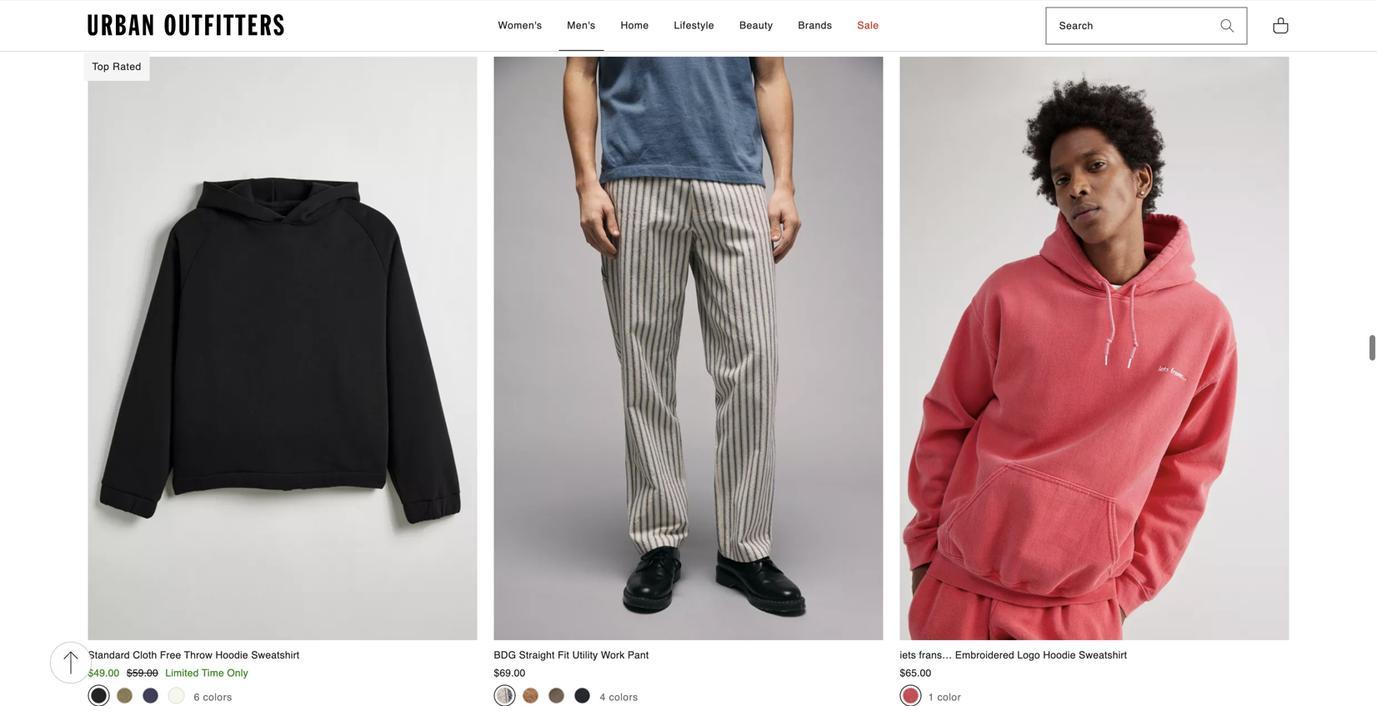Task type: describe. For each thing, give the bounding box(es) containing it.
copper image
[[522, 688, 539, 704]]

fit
[[558, 650, 570, 661]]

women's link
[[490, 1, 551, 51]]

color
[[938, 692, 962, 703]]

$59.00
[[127, 668, 158, 679]]

my shopping bag image
[[1273, 16, 1290, 35]]

home link
[[613, 1, 658, 51]]

only
[[227, 668, 248, 679]]

khaki image
[[116, 688, 133, 704]]

red image
[[903, 688, 919, 704]]

4 colors
[[600, 692, 638, 703]]

bdg
[[494, 650, 516, 661]]

rated
[[113, 61, 142, 73]]

0 vertical spatial black image
[[522, 0, 539, 11]]

colors
[[519, 19, 550, 30]]

bdg straight fit utility work pant
[[494, 650, 649, 661]]

original price: $59.00 element
[[127, 668, 158, 679]]

bdg straight fit utility work pant link
[[494, 57, 884, 663]]

yellow image
[[168, 688, 185, 704]]

hoodie for throw
[[216, 650, 248, 661]]

iets frans… embroidered logo hoodie sweatshirt link
[[900, 57, 1290, 663]]

embroidered
[[956, 650, 1015, 661]]

brands
[[798, 19, 833, 31]]

sale
[[858, 19, 879, 31]]

iets
[[900, 650, 916, 661]]

work
[[601, 650, 625, 661]]

limited
[[165, 668, 199, 679]]

throw
[[184, 650, 213, 661]]

women's
[[498, 19, 542, 31]]

original price: $65.00 element
[[900, 668, 932, 679]]

standard cloth free throw hoodie sweatshirt
[[88, 650, 300, 661]]

straight
[[519, 650, 555, 661]]

colors for 4 colors
[[609, 692, 638, 703]]

$49.00 $59.00 limited time only
[[88, 668, 248, 679]]

iets frans… embroidered logo hoodie sweatshirt
[[900, 650, 1128, 661]]

beauty
[[740, 19, 773, 31]]

home
[[621, 19, 649, 31]]

urban outfitters image
[[88, 14, 284, 36]]

new colors available
[[494, 19, 597, 30]]

$65.00
[[900, 668, 932, 679]]

sale link
[[849, 1, 888, 51]]

free
[[160, 650, 181, 661]]

sweatshirt for standard cloth free throw hoodie sweatshirt
[[251, 650, 300, 661]]

men's link
[[559, 1, 604, 51]]

hoodie for logo
[[1044, 650, 1076, 661]]

navy image
[[142, 688, 159, 704]]

original price: $69.00 element
[[494, 668, 526, 679]]

brands link
[[790, 1, 841, 51]]

1
[[929, 692, 935, 703]]



Task type: vqa. For each thing, say whether or not it's contained in the screenshot.
Utility
yes



Task type: locate. For each thing, give the bounding box(es) containing it.
None search field
[[1047, 8, 1209, 44]]

sweatshirt right throw
[[251, 650, 300, 661]]

$69.00
[[494, 668, 526, 679]]

new
[[494, 19, 515, 30]]

sweatshirt right logo
[[1079, 650, 1128, 661]]

black image down $49.00
[[90, 688, 107, 704]]

black image up the colors at the left of the page
[[522, 0, 539, 11]]

colors for 6 colors
[[203, 692, 232, 703]]

colors
[[203, 692, 232, 703], [609, 692, 638, 703]]

top rated
[[92, 61, 142, 73]]

washed black image
[[574, 688, 591, 704]]

hoodie
[[216, 650, 248, 661], [1044, 650, 1076, 661]]

hoodie right logo
[[1044, 650, 1076, 661]]

1 horizontal spatial colors
[[609, 692, 638, 703]]

lifestyle link
[[666, 1, 723, 51]]

2 sweatshirt from the left
[[1079, 650, 1128, 661]]

black + white stripe image
[[497, 688, 513, 704]]

6 colors
[[194, 692, 232, 703]]

iets frans… embroidered logo hoodie sweatshirt image
[[900, 57, 1290, 640]]

sale price: $49.00 element
[[88, 668, 120, 679]]

purple image
[[90, 0, 107, 11]]

1 sweatshirt from the left
[[251, 650, 300, 661]]

dark grey image
[[116, 0, 133, 11]]

grey image
[[497, 0, 513, 11]]

6
[[194, 692, 200, 703]]

2 hoodie from the left
[[1044, 650, 1076, 661]]

top
[[92, 61, 110, 73]]

1 horizontal spatial hoodie
[[1044, 650, 1076, 661]]

Search text field
[[1047, 8, 1209, 44]]

0 horizontal spatial sweatshirt
[[251, 650, 300, 661]]

utility
[[573, 650, 598, 661]]

lifestyle
[[674, 19, 715, 31]]

2 colors from the left
[[609, 692, 638, 703]]

black image
[[522, 0, 539, 11], [90, 688, 107, 704]]

light brown image
[[548, 688, 565, 704]]

hoodie up only
[[216, 650, 248, 661]]

1 colors from the left
[[203, 692, 232, 703]]

sweatshirt
[[251, 650, 300, 661], [1079, 650, 1128, 661]]

standard
[[88, 650, 130, 661]]

main navigation element
[[348, 1, 1030, 51]]

1 hoodie from the left
[[216, 650, 248, 661]]

1 color
[[929, 692, 962, 703]]

available
[[553, 19, 597, 30]]

0 horizontal spatial black image
[[90, 688, 107, 704]]

standard cloth free throw hoodie sweatshirt image
[[88, 57, 477, 640]]

colors right 4
[[609, 692, 638, 703]]

frans…
[[919, 650, 953, 661]]

$49.00
[[88, 668, 120, 679]]

beauty link
[[731, 1, 782, 51]]

cloth
[[133, 650, 157, 661]]

colors right the 6
[[203, 692, 232, 703]]

4
[[600, 692, 606, 703]]

1 vertical spatial black image
[[90, 688, 107, 704]]

1 horizontal spatial sweatshirt
[[1079, 650, 1128, 661]]

sweatshirt for iets frans… embroidered logo hoodie sweatshirt
[[1079, 650, 1128, 661]]

pant
[[628, 650, 649, 661]]

0 horizontal spatial hoodie
[[216, 650, 248, 661]]

bdg straight fit utility work pant image
[[494, 57, 884, 640]]

1 horizontal spatial black image
[[522, 0, 539, 11]]

time
[[202, 668, 224, 679]]

men's
[[567, 19, 596, 31]]

logo
[[1018, 650, 1041, 661]]

0 horizontal spatial colors
[[203, 692, 232, 703]]

search image
[[1221, 19, 1235, 33]]



